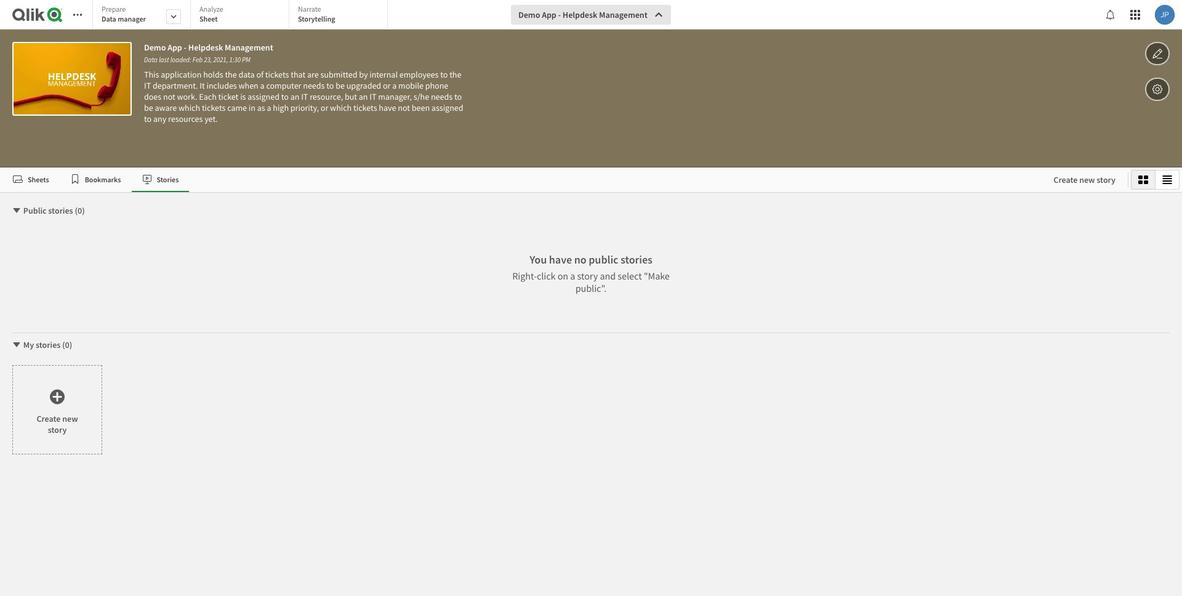 Task type: locate. For each thing, give the bounding box(es) containing it.
0 vertical spatial -
[[558, 9, 561, 20]]

been
[[412, 102, 430, 113]]

1 vertical spatial create
[[37, 413, 61, 424]]

internal
[[370, 69, 398, 80]]

1 horizontal spatial which
[[330, 102, 352, 113]]

0 vertical spatial demo
[[519, 9, 540, 20]]

storytelling
[[298, 14, 335, 23]]

(0) right "my"
[[62, 339, 72, 351]]

it left manager,
[[370, 91, 377, 102]]

0 vertical spatial management
[[599, 9, 648, 20]]

stories right "my"
[[36, 339, 61, 351]]

helpdesk
[[563, 9, 598, 20], [188, 42, 223, 53]]

app for demo app - helpdesk management
[[542, 9, 557, 20]]

1 horizontal spatial new
[[1080, 174, 1096, 185]]

or
[[383, 80, 391, 91], [321, 102, 329, 113]]

1 horizontal spatial the
[[450, 69, 462, 80]]

story inside you have no public stories right-click on a story and select "make public".
[[578, 270, 598, 282]]

0 vertical spatial create new story
[[1054, 174, 1116, 185]]

0 vertical spatial data
[[102, 14, 116, 23]]

data inside 'prepare data manager'
[[102, 14, 116, 23]]

1 vertical spatial demo
[[144, 42, 166, 53]]

you have no public stories right-click on a story and select "make public".
[[513, 252, 670, 294]]

app inside button
[[542, 9, 557, 20]]

prepare data manager
[[102, 4, 146, 23]]

new
[[1080, 174, 1096, 185], [62, 413, 78, 424]]

tab list inside toolbar
[[92, 0, 392, 31]]

which
[[179, 102, 200, 113], [330, 102, 352, 113]]

needs
[[303, 80, 325, 91], [431, 91, 453, 102]]

james peterson image
[[1156, 5, 1175, 25]]

2 an from the left
[[359, 91, 368, 102]]

this
[[144, 69, 159, 80]]

1 vertical spatial new
[[62, 413, 78, 424]]

1 horizontal spatial not
[[398, 102, 410, 113]]

1 horizontal spatial data
[[144, 55, 158, 64]]

-
[[558, 9, 561, 20], [184, 42, 187, 53]]

not
[[163, 91, 175, 102], [398, 102, 410, 113]]

have up on on the left top of the page
[[549, 252, 572, 266]]

data
[[102, 14, 116, 23], [144, 55, 158, 64]]

demo inside demo app - helpdesk management data last loaded: feb 23, 2021, 1:30 pm this application holds the data of tickets that are submitted by internal employees to the it department. it includes when a computer needs to be upgraded or a mobile phone does not work. each ticket is assigned to an it resource, but an it manager, s/he needs to be aware which tickets came in as a high priority, or which tickets have not been assigned to any resources yet.
[[144, 42, 166, 53]]

assigned down phone
[[432, 102, 464, 113]]

be
[[336, 80, 345, 91], [144, 102, 153, 113]]

assigned
[[248, 91, 280, 102], [432, 102, 464, 113]]

to right phone
[[455, 91, 462, 102]]

toolbar
[[0, 0, 1183, 168]]

stories
[[48, 205, 73, 216], [621, 252, 653, 266], [36, 339, 61, 351]]

0 horizontal spatial the
[[225, 69, 237, 80]]

0 horizontal spatial create new story
[[37, 413, 78, 435]]

0 horizontal spatial have
[[379, 102, 396, 113]]

(0)
[[75, 205, 85, 216], [62, 339, 72, 351]]

be left "any"
[[144, 102, 153, 113]]

create
[[1054, 174, 1078, 185], [37, 413, 61, 424]]

0 horizontal spatial (0)
[[62, 339, 72, 351]]

have
[[379, 102, 396, 113], [549, 252, 572, 266]]

have down the upgraded
[[379, 102, 396, 113]]

0 horizontal spatial be
[[144, 102, 153, 113]]

management
[[599, 9, 648, 20], [225, 42, 273, 53]]

not left been
[[398, 102, 410, 113]]

management for demo app - helpdesk management data last loaded: feb 23, 2021, 1:30 pm this application holds the data of tickets that are submitted by internal employees to the it department. it includes when a computer needs to be upgraded or a mobile phone does not work. each ticket is assigned to an it resource, but an it manager, s/he needs to be aware which tickets came in as a high priority, or which tickets have not been assigned to any resources yet.
[[225, 42, 273, 53]]

0 horizontal spatial create
[[37, 413, 61, 424]]

0 vertical spatial (0)
[[75, 205, 85, 216]]

not right does
[[163, 91, 175, 102]]

assigned right is
[[248, 91, 280, 102]]

no
[[575, 252, 587, 266]]

sheets button
[[2, 168, 60, 192]]

which down the upgraded
[[330, 102, 352, 113]]

1 horizontal spatial story
[[578, 270, 598, 282]]

tickets down the upgraded
[[354, 102, 377, 113]]

0 vertical spatial stories
[[48, 205, 73, 216]]

0 horizontal spatial demo
[[144, 42, 166, 53]]

and
[[600, 270, 616, 282]]

0 vertical spatial new
[[1080, 174, 1096, 185]]

0 vertical spatial tab list
[[92, 0, 392, 31]]

demo
[[519, 9, 540, 20], [144, 42, 166, 53]]

collapse image for my
[[12, 340, 22, 350]]

1 horizontal spatial assigned
[[432, 102, 464, 113]]

1 vertical spatial management
[[225, 42, 273, 53]]

1 vertical spatial story
[[578, 270, 598, 282]]

2 vertical spatial story
[[48, 424, 67, 435]]

1 vertical spatial -
[[184, 42, 187, 53]]

1 vertical spatial data
[[144, 55, 158, 64]]

1 horizontal spatial an
[[359, 91, 368, 102]]

feb
[[193, 55, 203, 64]]

demo inside button
[[519, 9, 540, 20]]

right-
[[513, 270, 537, 282]]

sheets
[[28, 175, 49, 184]]

create inside button
[[1054, 174, 1078, 185]]

1 horizontal spatial tickets
[[265, 69, 289, 80]]

public
[[589, 252, 619, 266]]

to left "any"
[[144, 113, 152, 124]]

2 horizontal spatial it
[[370, 91, 377, 102]]

needs right s/he
[[431, 91, 453, 102]]

be left 'but'
[[336, 80, 345, 91]]

1 horizontal spatial app
[[542, 9, 557, 20]]

it left 'department.'
[[144, 80, 151, 91]]

analyze sheet
[[200, 4, 223, 23]]

1 horizontal spatial create new story
[[1054, 174, 1116, 185]]

manager,
[[378, 91, 412, 102]]

to
[[441, 69, 448, 80], [327, 80, 334, 91], [281, 91, 289, 102], [455, 91, 462, 102], [144, 113, 152, 124]]

demo for demo app - helpdesk management data last loaded: feb 23, 2021, 1:30 pm this application holds the data of tickets that are submitted by internal employees to the it department. it includes when a computer needs to be upgraded or a mobile phone does not work. each ticket is assigned to an it resource, but an it manager, s/he needs to be aware which tickets came in as a high priority, or which tickets have not been assigned to any resources yet.
[[144, 42, 166, 53]]

of
[[256, 69, 264, 80]]

loaded:
[[170, 55, 191, 64]]

does
[[144, 91, 161, 102]]

1 vertical spatial tab list
[[2, 168, 1042, 192]]

2 collapse image from the top
[[12, 340, 22, 350]]

1 vertical spatial helpdesk
[[188, 42, 223, 53]]

tab list containing sheets
[[2, 168, 1042, 192]]

tab list containing prepare
[[92, 0, 392, 31]]

0 vertical spatial story
[[1097, 174, 1116, 185]]

data left last at the top left
[[144, 55, 158, 64]]

2 vertical spatial stories
[[36, 339, 61, 351]]

app
[[542, 9, 557, 20], [168, 42, 182, 53]]

which right aware
[[179, 102, 200, 113]]

1 vertical spatial stories
[[621, 252, 653, 266]]

1 vertical spatial have
[[549, 252, 572, 266]]

1 horizontal spatial -
[[558, 9, 561, 20]]

helpdesk inside demo app - helpdesk management data last loaded: feb 23, 2021, 1:30 pm this application holds the data of tickets that are submitted by internal employees to the it department. it includes when a computer needs to be upgraded or a mobile phone does not work. each ticket is assigned to an it resource, but an it manager, s/he needs to be aware which tickets came in as a high priority, or which tickets have not been assigned to any resources yet.
[[188, 42, 223, 53]]

1 horizontal spatial create
[[1054, 174, 1078, 185]]

application
[[161, 69, 202, 80]]

0 vertical spatial app
[[542, 9, 557, 20]]

collapse image left public at the left top of page
[[12, 206, 22, 216]]

a right on on the left top of the page
[[571, 270, 576, 282]]

app inside demo app - helpdesk management data last loaded: feb 23, 2021, 1:30 pm this application holds the data of tickets that are submitted by internal employees to the it department. it includes when a computer needs to be upgraded or a mobile phone does not work. each ticket is assigned to an it resource, but an it manager, s/he needs to be aware which tickets came in as a high priority, or which tickets have not been assigned to any resources yet.
[[168, 42, 182, 53]]

it
[[200, 80, 205, 91]]

the down 1:30
[[225, 69, 237, 80]]

an right 'but'
[[359, 91, 368, 102]]

1 horizontal spatial have
[[549, 252, 572, 266]]

1 vertical spatial create new story
[[37, 413, 78, 435]]

1 horizontal spatial demo
[[519, 9, 540, 20]]

1 vertical spatial or
[[321, 102, 329, 113]]

data inside demo app - helpdesk management data last loaded: feb 23, 2021, 1:30 pm this application holds the data of tickets that are submitted by internal employees to the it department. it includes when a computer needs to be upgraded or a mobile phone does not work. each ticket is assigned to an it resource, but an it manager, s/he needs to be aware which tickets came in as a high priority, or which tickets have not been assigned to any resources yet.
[[144, 55, 158, 64]]

tickets left came
[[202, 102, 226, 113]]

or right the priority,
[[321, 102, 329, 113]]

management for demo app - helpdesk management
[[599, 9, 648, 20]]

collapse image left "my"
[[12, 340, 22, 350]]

in
[[249, 102, 256, 113]]

0 horizontal spatial data
[[102, 14, 116, 23]]

needs up the priority,
[[303, 80, 325, 91]]

ticket
[[218, 91, 239, 102]]

helpdesk inside the demo app - helpdesk management button
[[563, 9, 598, 20]]

0 horizontal spatial helpdesk
[[188, 42, 223, 53]]

upgraded
[[347, 80, 381, 91]]

story
[[1097, 174, 1116, 185], [578, 270, 598, 282], [48, 424, 67, 435]]

holds
[[203, 69, 223, 80]]

1 horizontal spatial helpdesk
[[563, 9, 598, 20]]

management inside demo app - helpdesk management data last loaded: feb 23, 2021, 1:30 pm this application holds the data of tickets that are submitted by internal employees to the it department. it includes when a computer needs to be upgraded or a mobile phone does not work. each ticket is assigned to an it resource, but an it manager, s/he needs to be aware which tickets came in as a high priority, or which tickets have not been assigned to any resources yet.
[[225, 42, 273, 53]]

demo for demo app - helpdesk management
[[519, 9, 540, 20]]

0 vertical spatial be
[[336, 80, 345, 91]]

0 vertical spatial or
[[383, 80, 391, 91]]

1 horizontal spatial be
[[336, 80, 345, 91]]

0 vertical spatial have
[[379, 102, 396, 113]]

- for demo app - helpdesk management data last loaded: feb 23, 2021, 1:30 pm this application holds the data of tickets that are submitted by internal employees to the it department. it includes when a computer needs to be upgraded or a mobile phone does not work. each ticket is assigned to an it resource, but an it manager, s/he needs to be aware which tickets came in as a high priority, or which tickets have not been assigned to any resources yet.
[[184, 42, 187, 53]]

create new story
[[1054, 174, 1116, 185], [37, 413, 78, 435]]

group
[[1132, 170, 1180, 190]]

management inside the demo app - helpdesk management button
[[599, 9, 648, 20]]

0 horizontal spatial -
[[184, 42, 187, 53]]

tab list
[[92, 0, 392, 31], [2, 168, 1042, 192]]

to right employees
[[441, 69, 448, 80]]

a
[[260, 80, 265, 91], [393, 80, 397, 91], [267, 102, 271, 113], [571, 270, 576, 282]]

2 horizontal spatial story
[[1097, 174, 1116, 185]]

0 horizontal spatial or
[[321, 102, 329, 113]]

demo app - helpdesk management button
[[511, 5, 671, 25]]

grid view image
[[1139, 175, 1149, 185]]

0 horizontal spatial which
[[179, 102, 200, 113]]

1 collapse image from the top
[[12, 206, 22, 216]]

- inside demo app - helpdesk management data last loaded: feb 23, 2021, 1:30 pm this application holds the data of tickets that are submitted by internal employees to the it department. it includes when a computer needs to be upgraded or a mobile phone does not work. each ticket is assigned to an it resource, but an it manager, s/he needs to be aware which tickets came in as a high priority, or which tickets have not been assigned to any resources yet.
[[184, 42, 187, 53]]

1 horizontal spatial management
[[599, 9, 648, 20]]

is
[[240, 91, 246, 102]]

1 an from the left
[[291, 91, 300, 102]]

my
[[23, 339, 34, 351]]

an
[[291, 91, 300, 102], [359, 91, 368, 102]]

1 vertical spatial collapse image
[[12, 340, 22, 350]]

2 the from the left
[[450, 69, 462, 80]]

0 vertical spatial helpdesk
[[563, 9, 598, 20]]

data down prepare
[[102, 14, 116, 23]]

0 vertical spatial create
[[1054, 174, 1078, 185]]

collapse image for public
[[12, 206, 22, 216]]

0 horizontal spatial assigned
[[248, 91, 280, 102]]

collapse image
[[12, 206, 22, 216], [12, 340, 22, 350]]

tickets right the of at the left of the page
[[265, 69, 289, 80]]

the right phone
[[450, 69, 462, 80]]

when
[[239, 80, 259, 91]]

public stories (0)
[[23, 205, 85, 216]]

1 vertical spatial (0)
[[62, 339, 72, 351]]

the
[[225, 69, 237, 80], [450, 69, 462, 80]]

an right high
[[291, 91, 300, 102]]

department.
[[153, 80, 198, 91]]

0 vertical spatial collapse image
[[12, 206, 22, 216]]

"make
[[644, 270, 670, 282]]

a inside you have no public stories right-click on a story and select "make public".
[[571, 270, 576, 282]]

tickets
[[265, 69, 289, 80], [202, 102, 226, 113], [354, 102, 377, 113]]

- inside button
[[558, 9, 561, 20]]

public
[[23, 205, 47, 216]]

new inside button
[[1080, 174, 1096, 185]]

it
[[144, 80, 151, 91], [301, 91, 308, 102], [370, 91, 377, 102]]

it left resource,
[[301, 91, 308, 102]]

or right the upgraded
[[383, 80, 391, 91]]

2 horizontal spatial tickets
[[354, 102, 377, 113]]

stories up select
[[621, 252, 653, 266]]

0 horizontal spatial an
[[291, 91, 300, 102]]

0 horizontal spatial management
[[225, 42, 273, 53]]

(0) down bookmarks button
[[75, 205, 85, 216]]

0 horizontal spatial app
[[168, 42, 182, 53]]

0 horizontal spatial story
[[48, 424, 67, 435]]

1 vertical spatial be
[[144, 102, 153, 113]]

stories right public at the left top of page
[[48, 205, 73, 216]]

1 horizontal spatial (0)
[[75, 205, 85, 216]]

1 vertical spatial app
[[168, 42, 182, 53]]



Task type: vqa. For each thing, say whether or not it's contained in the screenshot.
the left assigned
yes



Task type: describe. For each thing, give the bounding box(es) containing it.
sheet
[[200, 14, 218, 23]]

a left mobile
[[393, 80, 397, 91]]

as
[[257, 102, 265, 113]]

by
[[359, 69, 368, 80]]

stories for public stories (0)
[[48, 205, 73, 216]]

0 horizontal spatial it
[[144, 80, 151, 91]]

phone
[[425, 80, 449, 91]]

have inside you have no public stories right-click on a story and select "make public".
[[549, 252, 572, 266]]

pm
[[242, 55, 251, 64]]

includes
[[207, 80, 237, 91]]

(0) for public stories (0)
[[75, 205, 85, 216]]

on
[[558, 270, 569, 282]]

1:30
[[229, 55, 241, 64]]

stories
[[157, 175, 179, 184]]

click
[[537, 270, 556, 282]]

create new story button
[[1044, 170, 1126, 190]]

manager
[[118, 14, 146, 23]]

s/he
[[414, 91, 429, 102]]

stories button
[[132, 168, 189, 192]]

bookmarks button
[[60, 168, 132, 192]]

helpdesk for demo app - helpdesk management
[[563, 9, 598, 20]]

high
[[273, 102, 289, 113]]

data
[[239, 69, 255, 80]]

but
[[345, 91, 357, 102]]

- for demo app - helpdesk management
[[558, 9, 561, 20]]

my stories (0)
[[23, 339, 72, 351]]

stories inside you have no public stories right-click on a story and select "make public".
[[621, 252, 653, 266]]

1 horizontal spatial needs
[[431, 91, 453, 102]]

story inside create new story
[[48, 424, 67, 435]]

1 the from the left
[[225, 69, 237, 80]]

create new story inside button
[[1054, 174, 1116, 185]]

any
[[153, 113, 166, 124]]

public".
[[576, 282, 607, 294]]

mobile
[[399, 80, 424, 91]]

you have no public stories application
[[0, 0, 1183, 596]]

demo app - helpdesk management
[[519, 9, 648, 20]]

app for demo app - helpdesk management data last loaded: feb 23, 2021, 1:30 pm this application holds the data of tickets that are submitted by internal employees to the it department. it includes when a computer needs to be upgraded or a mobile phone does not work. each ticket is assigned to an it resource, but an it manager, s/he needs to be aware which tickets came in as a high priority, or which tickets have not been assigned to any resources yet.
[[168, 42, 182, 53]]

prepare
[[102, 4, 126, 14]]

23,
[[204, 55, 212, 64]]

narrate
[[298, 4, 321, 14]]

select
[[618, 270, 642, 282]]

2021,
[[213, 55, 228, 64]]

1 which from the left
[[179, 102, 200, 113]]

work.
[[177, 91, 197, 102]]

helpdesk for demo app - helpdesk management data last loaded: feb 23, 2021, 1:30 pm this application holds the data of tickets that are submitted by internal employees to the it department. it includes when a computer needs to be upgraded or a mobile phone does not work. each ticket is assigned to an it resource, but an it manager, s/he needs to be aware which tickets came in as a high priority, or which tickets have not been assigned to any resources yet.
[[188, 42, 223, 53]]

that
[[291, 69, 306, 80]]

yet.
[[205, 113, 218, 124]]

0 horizontal spatial tickets
[[202, 102, 226, 113]]

1 horizontal spatial or
[[383, 80, 391, 91]]

a right as
[[267, 102, 271, 113]]

came
[[227, 102, 247, 113]]

are
[[307, 69, 319, 80]]

group inside you have no public stories application
[[1132, 170, 1180, 190]]

to right are
[[327, 80, 334, 91]]

each
[[199, 91, 217, 102]]

bookmarks
[[85, 175, 121, 184]]

stories for my stories (0)
[[36, 339, 61, 351]]

1 horizontal spatial it
[[301, 91, 308, 102]]

last
[[159, 55, 169, 64]]

employees
[[400, 69, 439, 80]]

toolbar containing demo app - helpdesk management
[[0, 0, 1183, 168]]

2 which from the left
[[330, 102, 352, 113]]

edit image
[[1153, 46, 1164, 61]]

a right when
[[260, 80, 265, 91]]

analyze
[[200, 4, 223, 14]]

resources
[[168, 113, 203, 124]]

resource,
[[310, 91, 343, 102]]

to left the priority,
[[281, 91, 289, 102]]

list view image
[[1163, 175, 1173, 185]]

priority,
[[291, 102, 319, 113]]

aware
[[155, 102, 177, 113]]

demo app - helpdesk management data last loaded: feb 23, 2021, 1:30 pm this application holds the data of tickets that are submitted by internal employees to the it department. it includes when a computer needs to be upgraded or a mobile phone does not work. each ticket is assigned to an it resource, but an it manager, s/he needs to be aware which tickets came in as a high priority, or which tickets have not been assigned to any resources yet.
[[144, 42, 465, 124]]

app options image
[[1153, 82, 1164, 97]]

narrate storytelling
[[298, 4, 335, 23]]

0 horizontal spatial new
[[62, 413, 78, 424]]

0 horizontal spatial needs
[[303, 80, 325, 91]]

(0) for my stories (0)
[[62, 339, 72, 351]]

have inside demo app - helpdesk management data last loaded: feb 23, 2021, 1:30 pm this application holds the data of tickets that are submitted by internal employees to the it department. it includes when a computer needs to be upgraded or a mobile phone does not work. each ticket is assigned to an it resource, but an it manager, s/he needs to be aware which tickets came in as a high priority, or which tickets have not been assigned to any resources yet.
[[379, 102, 396, 113]]

computer
[[266, 80, 302, 91]]

story inside button
[[1097, 174, 1116, 185]]

you
[[530, 252, 547, 266]]

submitted
[[321, 69, 358, 80]]

0 horizontal spatial not
[[163, 91, 175, 102]]



